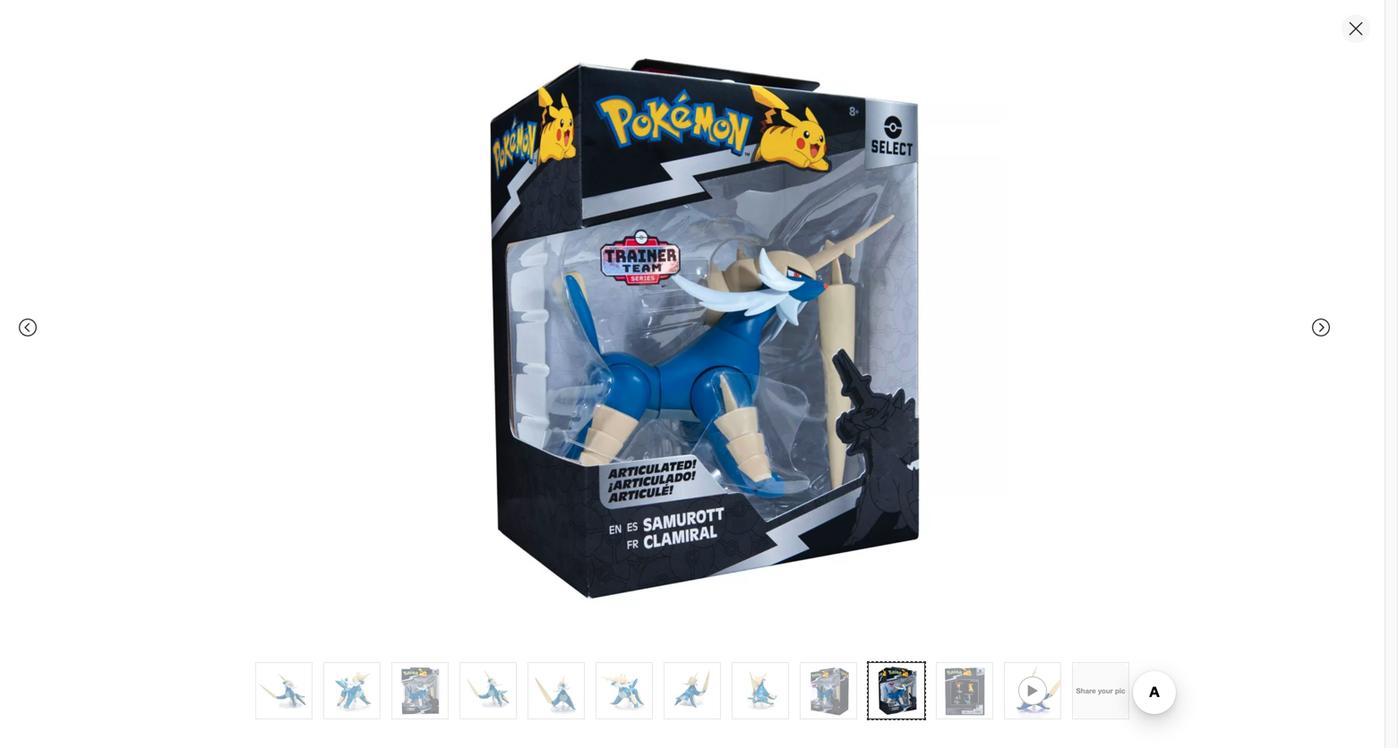 Task type: locate. For each thing, give the bounding box(es) containing it.
pok&#233;mon select trainer series samurott action figure (target exclusive), 2 of 13, play video image
[[80, 43, 671, 296]]

available inside delivery not available
[[892, 326, 934, 340]]

pok&#233;mon select trainer series samurott action figure (target exclusive), 4 of 13 image
[[382, 311, 671, 599], [460, 664, 516, 719]]

all
[[747, 90, 759, 106]]

online
[[813, 238, 847, 253]]

0 horizontal spatial for
[[800, 524, 817, 541]]

$9.99 reg $19.99 sale save $ 10.00 ( 50 % off )
[[714, 189, 847, 234]]

within
[[759, 417, 796, 434]]

pickup not available
[[726, 305, 787, 339]]

the
[[962, 417, 983, 434]]

at left 'san'
[[772, 369, 784, 386]]

available down pickup
[[746, 325, 787, 339]]

available
[[746, 325, 787, 339], [892, 326, 934, 340]]

delivery not available
[[872, 306, 934, 340]]

not for delivery
[[872, 326, 889, 340]]

pok&#233;mon select trainer series samurott action figure (target exclusive), 6 of 13 image
[[382, 613, 671, 749], [597, 664, 652, 719]]

available near you ready within 2 hours for pickup inside the store
[[714, 397, 1019, 434]]

1 horizontal spatial for
[[852, 417, 870, 434]]

pic
[[1115, 687, 1126, 696]]

at right only
[[879, 167, 891, 183]]

pok&#233;mon select trainer series samurott action figure (target exclusive), 8 of 13 image
[[733, 664, 788, 719]]

action
[[1115, 111, 1179, 136]]

not
[[726, 325, 743, 339], [872, 326, 889, 340], [714, 369, 737, 386]]

sold
[[741, 369, 768, 386]]

pok&#233;mon select trainer series samurott action figure (target exclusive), 10 of 13 image
[[379, 14, 1006, 641], [869, 664, 924, 719]]

when purchased online
[[714, 238, 847, 253]]

not down the delivery
[[872, 326, 889, 340]]

(
[[803, 220, 806, 233]]

not down pickup
[[726, 325, 743, 339]]

$9.99
[[714, 189, 764, 215]]

0 vertical spatial at
[[879, 167, 891, 183]]

0 horizontal spatial available
[[746, 325, 787, 339]]

available down the delivery
[[892, 326, 934, 340]]

for
[[852, 417, 870, 434], [800, 524, 817, 541]]

5%
[[787, 564, 808, 581]]

What can we help you find? suggestions appear below search field
[[647, 16, 1093, 56]]

at
[[879, 167, 891, 183], [772, 369, 784, 386]]

for inside available near you ready within 2 hours for pickup inside the store
[[852, 417, 870, 434]]

for right eligible
[[800, 524, 817, 541]]

share your pic
[[1076, 687, 1126, 696]]

1 vertical spatial at
[[772, 369, 784, 386]]

pok&#233;mon select trainer series samurott action figure (target exclusive), 5 of 13 image
[[80, 613, 368, 749], [529, 664, 584, 719]]

registries
[[821, 524, 880, 541]]

with
[[750, 584, 775, 600]]

figure
[[1184, 111, 1246, 136]]

1 vertical spatial for
[[800, 524, 817, 541]]

exclusive)
[[787, 137, 885, 162]]

available for pickup
[[746, 325, 787, 339]]

27
[[798, 167, 812, 183]]

inside
[[920, 417, 958, 434]]

pok&#233;mon select trainer series samurott action figure (target exclusive), 7 of 13 image
[[665, 664, 720, 719]]

show in-stock stores
[[857, 468, 1001, 486]]

save
[[743, 220, 765, 233]]

for right "hours"
[[852, 417, 870, 434]]

1 horizontal spatial at
[[879, 167, 891, 183]]

select
[[811, 111, 872, 136]]

near
[[779, 397, 810, 414]]

pokemon
[[763, 90, 816, 106]]

available for delivery
[[892, 326, 934, 340]]

available inside the pickup not available
[[746, 325, 787, 339]]

reg
[[767, 199, 783, 212]]

0 vertical spatial for
[[852, 417, 870, 434]]

san jose oakridge button
[[788, 368, 910, 388]]

0 vertical spatial pok&#233;mon select trainer series samurott action figure (target exclusive), 10 of 13 image
[[379, 14, 1006, 641]]

day
[[853, 564, 878, 581]]

not inside delivery not available
[[872, 326, 889, 340]]

)
[[844, 220, 847, 233]]

sale
[[714, 218, 740, 234]]

1 horizontal spatial available
[[892, 326, 934, 340]]

pok&#233;mon select trainer series samurott action figure (target exclusive), 11 of 13 image
[[937, 664, 993, 719]]

not inside the pickup not available
[[726, 325, 743, 339]]

not for pickup
[[726, 325, 743, 339]]

when
[[714, 238, 747, 253]]

ready
[[714, 417, 755, 434]]

pickup
[[874, 417, 916, 434]]



Task type: vqa. For each thing, say whether or not it's contained in the screenshot.
The Squishmallows for second Squishmallows Link
no



Task type: describe. For each thing, give the bounding box(es) containing it.
show in-stock stores button
[[714, 458, 1144, 497]]

10.00
[[773, 220, 800, 233]]

$
[[768, 220, 773, 233]]

share your pic button
[[1072, 663, 1130, 720]]

(target
[[714, 137, 782, 162]]

save
[[750, 564, 783, 581]]

series
[[951, 111, 1013, 136]]

hours
[[812, 417, 848, 434]]

50
[[806, 220, 818, 233]]

0 vertical spatial pok&#233;mon select trainer series samurott action figure (target exclusive), 4 of 13 image
[[382, 311, 671, 599]]

stores
[[958, 468, 1001, 486]]

27 link
[[714, 166, 830, 187]]

jose
[[817, 369, 848, 386]]

samurott
[[1018, 111, 1110, 136]]

pokémon
[[714, 111, 805, 136]]

not left sold on the right
[[714, 369, 737, 386]]

pok&#233;mon select trainer series samurott action figure (target exclusive), 2 of 13 image
[[324, 664, 380, 719]]

you
[[814, 397, 838, 414]]

share your pic dialog
[[0, 0, 1398, 749]]

0 horizontal spatial at
[[772, 369, 784, 386]]

1 horizontal spatial pok&#233;mon select trainer series samurott action figure (target exclusive), 5 of 13 image
[[529, 664, 584, 719]]

your
[[1098, 687, 1113, 696]]

store
[[987, 417, 1019, 434]]

save 5% every day with redcard
[[750, 564, 878, 600]]

oakridge
[[852, 369, 910, 386]]

pok&#233;mon select trainer series samurott action figure (target exclusive), 9 of 13 image
[[801, 664, 856, 719]]

pickup
[[726, 305, 772, 322]]

every
[[812, 564, 849, 581]]

$19.99
[[786, 199, 818, 212]]

off
[[831, 220, 844, 233]]

1 vertical spatial pok&#233;mon select trainer series samurott action figure (target exclusive), 10 of 13 image
[[869, 664, 924, 719]]

shop all pokemon pokémon select trainer series samurott action figure (target exclusive)
[[714, 90, 1246, 162]]

share
[[1076, 687, 1096, 696]]

pok&#233;mon select trainer series samurott action figure (target exclusive), 1 of 13 image
[[256, 664, 312, 719]]

delivery
[[872, 306, 927, 323]]

play pok&#233;mon select trainer series samurott action figure (target exclusive), 12 of 13, play video image
[[1005, 664, 1061, 719]]

san
[[788, 369, 813, 386]]

shop
[[714, 90, 744, 106]]

2
[[800, 417, 808, 434]]

trainer
[[878, 111, 945, 136]]

stock
[[917, 468, 954, 486]]

%
[[818, 220, 828, 233]]

eligible
[[750, 524, 796, 541]]

in-
[[899, 468, 917, 486]]

show
[[857, 468, 895, 486]]

available
[[714, 397, 775, 414]]

0 horizontal spatial pok&#233;mon select trainer series samurott action figure (target exclusive), 5 of 13 image
[[80, 613, 368, 749]]

purchased
[[750, 238, 810, 253]]

not sold at san jose oakridge
[[714, 369, 910, 386]]

pok&#233;mon select trainer series samurott action figure (target exclusive), 3 of 13 image
[[392, 664, 448, 719]]

1 vertical spatial pok&#233;mon select trainer series samurott action figure (target exclusive), 4 of 13 image
[[460, 664, 516, 719]]

redcard
[[778, 584, 828, 600]]

eligible for registries
[[750, 524, 880, 541]]

only
[[849, 167, 876, 183]]

only at
[[849, 167, 891, 183]]



